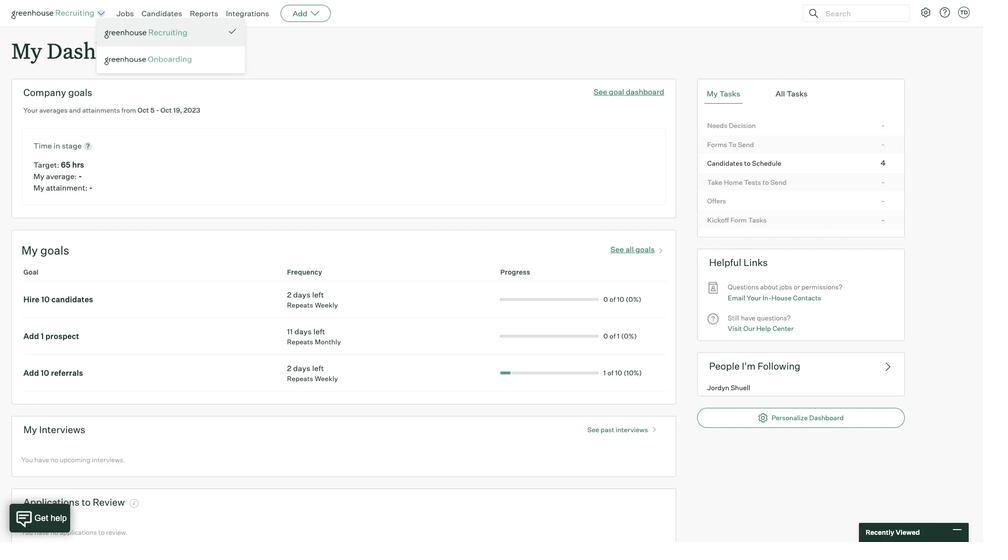 Task type: describe. For each thing, give the bounding box(es) containing it.
my tasks button
[[705, 84, 743, 104]]

see past interviews link
[[583, 421, 665, 434]]

schedule
[[753, 159, 782, 167]]

still
[[728, 314, 740, 322]]

see for my interviews
[[588, 425, 600, 434]]

kickoff
[[708, 216, 730, 224]]

td button
[[957, 5, 972, 20]]

permissions?
[[802, 283, 843, 291]]

recently viewed
[[866, 528, 921, 536]]

tests
[[745, 178, 762, 186]]

left for referrals
[[312, 363, 324, 373]]

all tasks
[[776, 89, 808, 98]]

repeats for prospect
[[287, 338, 314, 346]]

see for company goals
[[594, 87, 608, 97]]

you for you have no applications to review.
[[21, 528, 33, 536]]

add for add
[[293, 9, 308, 18]]

to left the review.
[[98, 528, 105, 536]]

my goals
[[21, 243, 69, 257]]

to left review
[[82, 496, 91, 508]]

contacts
[[794, 294, 822, 302]]

my tasks
[[707, 89, 741, 98]]

candidates to schedule
[[708, 159, 782, 167]]

my for goals
[[21, 243, 38, 257]]

time in
[[33, 141, 62, 150]]

progress bar for referrals
[[412, 371, 599, 374]]

dashboard for personalize dashboard
[[810, 414, 844, 422]]

td
[[961, 9, 969, 16]]

11 days left repeats monthly
[[287, 327, 341, 346]]

needs
[[708, 121, 728, 130]]

target: 65 hrs my average: - my attainment: -
[[33, 160, 93, 192]]

add for add 10 referrals
[[23, 368, 39, 378]]

0 horizontal spatial greenhouse recruiting image
[[11, 8, 97, 19]]

review
[[93, 496, 125, 508]]

left for candidates
[[312, 290, 324, 299]]

2 horizontal spatial 1
[[618, 332, 620, 340]]

2 for hire 10 candidates
[[287, 290, 292, 299]]

of for hire 10 candidates
[[610, 295, 616, 303]]

review.
[[106, 528, 128, 536]]

10 left referrals
[[41, 368, 49, 378]]

days for candidates
[[293, 290, 311, 299]]

personalize dashboard
[[772, 414, 844, 422]]

offers
[[708, 197, 727, 205]]

all tasks button
[[774, 84, 811, 104]]

candidates link
[[142, 9, 182, 18]]

1 vertical spatial greenhouse recruiting image
[[105, 27, 191, 39]]

referrals
[[51, 368, 83, 378]]

1 horizontal spatial tasks
[[749, 216, 767, 224]]

have for applications
[[34, 528, 49, 536]]

my for dashboard
[[11, 36, 42, 64]]

jobs
[[117, 9, 134, 18]]

applications to review
[[23, 496, 125, 508]]

(0%) for 2 days left
[[626, 295, 642, 303]]

viewed
[[896, 528, 921, 536]]

visit our help center link
[[728, 324, 794, 334]]

to
[[729, 140, 737, 148]]

tasks for all tasks
[[787, 89, 808, 98]]

email
[[728, 294, 746, 302]]

1 vertical spatial send
[[771, 178, 787, 186]]

decision
[[729, 121, 757, 130]]

questions?
[[758, 314, 791, 322]]

weekly for add 10 referrals
[[315, 374, 338, 382]]

65
[[61, 160, 71, 169]]

integrations
[[226, 9, 269, 18]]

you have no upcoming interviews.
[[21, 456, 125, 464]]

in
[[54, 141, 60, 150]]

monthly
[[315, 338, 341, 346]]

home
[[724, 178, 743, 186]]

0 for 2 days left
[[604, 295, 609, 303]]

forms to send
[[708, 140, 755, 148]]

your inside "questions about jobs or permissions? email your in-house contacts"
[[747, 294, 762, 302]]

10 right "hire"
[[41, 295, 50, 304]]

or
[[794, 283, 801, 291]]

questions about jobs or permissions? email your in-house contacts
[[728, 283, 843, 302]]

and
[[69, 106, 81, 114]]

dashboard
[[626, 87, 665, 97]]

repeats for candidates
[[287, 301, 314, 309]]

integrations link
[[226, 9, 269, 18]]

see past interviews
[[588, 425, 649, 434]]

days for referrals
[[293, 363, 311, 373]]

averages
[[39, 106, 68, 114]]

your averages and attainments from oct 5 - oct 19, 2023
[[23, 106, 200, 114]]

(0%) for 11 days left
[[622, 332, 637, 340]]

configure image
[[921, 7, 932, 18]]

0 horizontal spatial your
[[23, 106, 38, 114]]

goals for company goals
[[68, 87, 92, 98]]

td menu
[[96, 18, 246, 74]]

applications
[[23, 496, 80, 508]]

progress bar for prospect
[[501, 335, 599, 338]]

helpful links
[[710, 257, 768, 269]]

about
[[761, 283, 779, 291]]

progress
[[501, 268, 531, 276]]

0 of 1 (0%)
[[604, 332, 637, 340]]

all
[[626, 244, 634, 254]]

see goal dashboard link
[[594, 87, 665, 97]]

candidates for candidates
[[142, 9, 182, 18]]

shuell
[[731, 384, 751, 392]]

have for visit
[[742, 314, 756, 322]]

11
[[287, 327, 293, 336]]

10 up 0 of 1 (0%)
[[618, 295, 625, 303]]

jobs
[[780, 283, 793, 291]]

add for add 1 prospect
[[23, 331, 39, 341]]

5
[[150, 106, 155, 114]]

10 left (10%)
[[616, 369, 623, 377]]

i'm
[[742, 360, 756, 372]]

goals for my goals
[[40, 243, 69, 257]]

target:
[[33, 160, 59, 169]]

to up 'take home tests to send'
[[745, 159, 751, 167]]

help
[[757, 324, 772, 333]]

still have questions? visit our help center
[[728, 314, 794, 333]]

1 oct from the left
[[138, 106, 149, 114]]

interviews
[[616, 425, 649, 434]]



Task type: locate. For each thing, give the bounding box(es) containing it.
of down 0 of 10 (0%)
[[610, 332, 616, 340]]

center
[[773, 324, 794, 333]]

0 horizontal spatial dashboard
[[47, 36, 153, 64]]

applications
[[60, 528, 97, 536]]

following
[[758, 360, 801, 372]]

1 vertical spatial 2
[[287, 363, 292, 373]]

1 vertical spatial progress bar
[[501, 335, 599, 338]]

1 vertical spatial have
[[34, 456, 49, 464]]

2 repeats from the top
[[287, 338, 314, 346]]

2 vertical spatial left
[[312, 363, 324, 373]]

2 days left repeats weekly down frequency
[[287, 290, 338, 309]]

0 horizontal spatial send
[[738, 140, 755, 148]]

2 vertical spatial repeats
[[287, 374, 314, 382]]

have for upcoming
[[34, 456, 49, 464]]

0 vertical spatial days
[[293, 290, 311, 299]]

0 horizontal spatial candidates
[[142, 9, 182, 18]]

0 vertical spatial weekly
[[315, 301, 338, 309]]

1 left the prospect
[[41, 331, 44, 341]]

2 days left repeats weekly for hire 10 candidates
[[287, 290, 338, 309]]

have down applications
[[34, 528, 49, 536]]

no left applications
[[50, 528, 58, 536]]

2 vertical spatial days
[[293, 363, 311, 373]]

1 vertical spatial see
[[611, 244, 624, 254]]

0 vertical spatial repeats
[[287, 301, 314, 309]]

2 vertical spatial have
[[34, 528, 49, 536]]

stage
[[62, 141, 82, 150]]

2 no from the top
[[50, 528, 58, 536]]

0 for 11 days left
[[604, 332, 609, 340]]

weekly
[[315, 301, 338, 309], [315, 374, 338, 382]]

see for my goals
[[611, 244, 624, 254]]

0 vertical spatial dashboard
[[47, 36, 153, 64]]

2 down the '11'
[[287, 363, 292, 373]]

frequency
[[287, 268, 322, 276]]

to right tests
[[763, 178, 770, 186]]

repeats inside 11 days left repeats monthly
[[287, 338, 314, 346]]

1 down 0 of 10 (0%)
[[618, 332, 620, 340]]

0 vertical spatial send
[[738, 140, 755, 148]]

my for interviews
[[23, 424, 37, 435]]

hire
[[23, 295, 40, 304]]

no for upcoming
[[50, 456, 58, 464]]

1 vertical spatial 2 days left repeats weekly
[[287, 363, 338, 382]]

days down 11 days left repeats monthly
[[293, 363, 311, 373]]

kickoff form tasks
[[708, 216, 767, 224]]

2 vertical spatial add
[[23, 368, 39, 378]]

0 of 10 (0%)
[[604, 295, 642, 303]]

2 horizontal spatial tasks
[[787, 89, 808, 98]]

links
[[744, 257, 768, 269]]

candidates for candidates to schedule
[[708, 159, 743, 167]]

you down my interviews
[[21, 456, 33, 464]]

1 vertical spatial dashboard
[[810, 414, 844, 422]]

add inside popup button
[[293, 9, 308, 18]]

see goal dashboard
[[594, 87, 665, 97]]

0 vertical spatial left
[[312, 290, 324, 299]]

no left upcoming
[[50, 456, 58, 464]]

2 down frequency
[[287, 290, 292, 299]]

weekly down monthly
[[315, 374, 338, 382]]

1 vertical spatial 0
[[604, 332, 609, 340]]

days right the '11'
[[295, 327, 312, 336]]

oct left 19,
[[160, 106, 172, 114]]

you have no applications to review.
[[21, 528, 128, 536]]

attainment:
[[46, 183, 88, 192]]

td button
[[959, 7, 971, 18]]

1 vertical spatial left
[[314, 327, 325, 336]]

greenhouse recruiting image down candidates "link"
[[105, 27, 191, 39]]

oct left 5
[[138, 106, 149, 114]]

form
[[731, 216, 747, 224]]

0 vertical spatial candidates
[[142, 9, 182, 18]]

1 left (10%)
[[604, 369, 606, 377]]

0 vertical spatial 2
[[287, 290, 292, 299]]

1 weekly from the top
[[315, 301, 338, 309]]

take
[[708, 178, 723, 186]]

0 vertical spatial greenhouse recruiting image
[[11, 8, 97, 19]]

left down monthly
[[312, 363, 324, 373]]

personalize dashboard link
[[698, 408, 906, 428]]

0 vertical spatial add
[[293, 9, 308, 18]]

tab list containing my tasks
[[705, 84, 898, 104]]

add 1 prospect
[[23, 331, 79, 341]]

0 vertical spatial see
[[594, 87, 608, 97]]

0 vertical spatial progress bar
[[501, 298, 599, 301]]

1 vertical spatial candidates
[[708, 159, 743, 167]]

1 horizontal spatial greenhouse recruiting image
[[105, 27, 191, 39]]

tasks for my tasks
[[720, 89, 741, 98]]

1 horizontal spatial send
[[771, 178, 787, 186]]

4
[[881, 158, 886, 168]]

add button
[[281, 5, 331, 22]]

house
[[772, 294, 792, 302]]

forms
[[708, 140, 728, 148]]

2 vertical spatial of
[[608, 369, 614, 377]]

my for tasks
[[707, 89, 718, 98]]

left inside 11 days left repeats monthly
[[314, 327, 325, 336]]

attainments
[[82, 106, 120, 114]]

1 vertical spatial (0%)
[[622, 332, 637, 340]]

days down frequency
[[293, 290, 311, 299]]

(0%) up (10%)
[[622, 332, 637, 340]]

people i'm following
[[710, 360, 801, 372]]

dashboard right personalize
[[810, 414, 844, 422]]

0
[[604, 295, 609, 303], [604, 332, 609, 340]]

days for prospect
[[295, 327, 312, 336]]

0 vertical spatial (0%)
[[626, 295, 642, 303]]

of for add 10 referrals
[[608, 369, 614, 377]]

1 horizontal spatial candidates
[[708, 159, 743, 167]]

see left goal
[[594, 87, 608, 97]]

tasks up needs decision
[[720, 89, 741, 98]]

greenhouse recruiting image up 'my dashboard'
[[11, 8, 97, 19]]

days inside 11 days left repeats monthly
[[295, 327, 312, 336]]

1 vertical spatial repeats
[[287, 338, 314, 346]]

2 weekly from the top
[[315, 374, 338, 382]]

2 vertical spatial see
[[588, 425, 600, 434]]

reports
[[190, 9, 218, 18]]

1 2 from the top
[[287, 290, 292, 299]]

you down applications
[[21, 528, 33, 536]]

1 horizontal spatial dashboard
[[810, 414, 844, 422]]

1 you from the top
[[21, 456, 33, 464]]

needs decision
[[708, 121, 757, 130]]

tasks inside button
[[787, 89, 808, 98]]

2 2 from the top
[[287, 363, 292, 373]]

(10%)
[[624, 369, 642, 377]]

left down frequency
[[312, 290, 324, 299]]

your left in-
[[747, 294, 762, 302]]

all
[[776, 89, 786, 98]]

have down my interviews
[[34, 456, 49, 464]]

2 2 days left repeats weekly from the top
[[287, 363, 338, 382]]

1 vertical spatial weekly
[[315, 374, 338, 382]]

company
[[23, 87, 66, 98]]

1 horizontal spatial your
[[747, 294, 762, 302]]

no
[[50, 456, 58, 464], [50, 528, 58, 536]]

1 vertical spatial add
[[23, 331, 39, 341]]

hire 10 candidates
[[23, 295, 93, 304]]

2 0 from the top
[[604, 332, 609, 340]]

your down company
[[23, 106, 38, 114]]

1 2 days left repeats weekly from the top
[[287, 290, 338, 309]]

0 vertical spatial 2 days left repeats weekly
[[287, 290, 338, 309]]

send down schedule
[[771, 178, 787, 186]]

dashboard for my dashboard
[[47, 36, 153, 64]]

0 vertical spatial 0
[[604, 295, 609, 303]]

weekly up 11 days left repeats monthly
[[315, 301, 338, 309]]

dashboard
[[47, 36, 153, 64], [810, 414, 844, 422]]

add 10 referrals
[[23, 368, 83, 378]]

1 vertical spatial days
[[295, 327, 312, 336]]

have
[[742, 314, 756, 322], [34, 456, 49, 464], [34, 528, 49, 536]]

1 vertical spatial your
[[747, 294, 762, 302]]

tasks
[[720, 89, 741, 98], [787, 89, 808, 98], [749, 216, 767, 224]]

-
[[156, 106, 159, 114], [882, 120, 886, 130], [882, 139, 886, 149], [79, 171, 82, 181], [882, 177, 886, 187], [89, 183, 93, 192], [882, 196, 886, 205], [882, 215, 886, 224]]

0 vertical spatial your
[[23, 106, 38, 114]]

0 up 0 of 1 (0%)
[[604, 295, 609, 303]]

see left all
[[611, 244, 624, 254]]

past
[[601, 425, 615, 434]]

my
[[11, 36, 42, 64], [707, 89, 718, 98], [33, 171, 44, 181], [33, 183, 44, 192], [21, 243, 38, 257], [23, 424, 37, 435]]

your
[[23, 106, 38, 114], [747, 294, 762, 302]]

see all goals link
[[611, 242, 667, 254]]

goal
[[23, 268, 39, 276]]

1 0 from the top
[[604, 295, 609, 303]]

repeats
[[287, 301, 314, 309], [287, 338, 314, 346], [287, 374, 314, 382]]

0 horizontal spatial oct
[[138, 106, 149, 114]]

progress bar for candidates
[[501, 298, 599, 301]]

1 horizontal spatial 1
[[604, 369, 606, 377]]

candidates down forms to send
[[708, 159, 743, 167]]

left
[[312, 290, 324, 299], [314, 327, 325, 336], [312, 363, 324, 373]]

email your in-house contacts link
[[728, 293, 822, 303]]

(0%) up 0 of 1 (0%)
[[626, 295, 642, 303]]

of left (10%)
[[608, 369, 614, 377]]

visit
[[728, 324, 743, 333]]

in-
[[763, 294, 772, 302]]

send
[[738, 140, 755, 148], [771, 178, 787, 186]]

1 vertical spatial no
[[50, 528, 58, 536]]

2023
[[184, 106, 200, 114]]

time
[[33, 141, 52, 150]]

jordyn
[[708, 384, 730, 392]]

greenhouse onboarding image
[[105, 56, 237, 65]]

recently
[[866, 528, 895, 536]]

0 horizontal spatial tasks
[[720, 89, 741, 98]]

upcoming
[[60, 456, 90, 464]]

1 no from the top
[[50, 456, 58, 464]]

tasks right all
[[787, 89, 808, 98]]

0 vertical spatial no
[[50, 456, 58, 464]]

3 repeats from the top
[[287, 374, 314, 382]]

send right to
[[738, 140, 755, 148]]

my inside button
[[707, 89, 718, 98]]

2 oct from the left
[[160, 106, 172, 114]]

hrs
[[72, 160, 84, 169]]

tasks right form
[[749, 216, 767, 224]]

you for you have no upcoming interviews.
[[21, 456, 33, 464]]

0 vertical spatial have
[[742, 314, 756, 322]]

repeats up the '11'
[[287, 301, 314, 309]]

of for add 1 prospect
[[610, 332, 616, 340]]

weekly for hire 10 candidates
[[315, 301, 338, 309]]

take home tests to send
[[708, 178, 787, 186]]

progress bar
[[501, 298, 599, 301], [501, 335, 599, 338], [412, 371, 599, 374]]

0 vertical spatial you
[[21, 456, 33, 464]]

19,
[[173, 106, 182, 114]]

1 repeats from the top
[[287, 301, 314, 309]]

days
[[293, 290, 311, 299], [295, 327, 312, 336], [293, 363, 311, 373]]

1
[[41, 331, 44, 341], [618, 332, 620, 340], [604, 369, 606, 377]]

no for applications
[[50, 528, 58, 536]]

tab list
[[705, 84, 898, 104]]

have inside "still have questions? visit our help center"
[[742, 314, 756, 322]]

see left past
[[588, 425, 600, 434]]

0 vertical spatial of
[[610, 295, 616, 303]]

2 vertical spatial progress bar
[[412, 371, 599, 374]]

questions
[[728, 283, 759, 291]]

you
[[21, 456, 33, 464], [21, 528, 33, 536]]

tasks inside button
[[720, 89, 741, 98]]

left up monthly
[[314, 327, 325, 336]]

dashboard down jobs
[[47, 36, 153, 64]]

reports link
[[190, 9, 218, 18]]

1 of 10 (10%)
[[604, 369, 642, 377]]

1 vertical spatial you
[[21, 528, 33, 536]]

candidates right jobs link
[[142, 9, 182, 18]]

repeats down 11 days left repeats monthly
[[287, 374, 314, 382]]

have up our
[[742, 314, 756, 322]]

1 vertical spatial of
[[610, 332, 616, 340]]

repeats down the '11'
[[287, 338, 314, 346]]

2 you from the top
[[21, 528, 33, 536]]

personalize
[[772, 414, 809, 422]]

Search text field
[[824, 6, 901, 20]]

0 down 0 of 10 (0%)
[[604, 332, 609, 340]]

of
[[610, 295, 616, 303], [610, 332, 616, 340], [608, 369, 614, 377]]

left for prospect
[[314, 327, 325, 336]]

2 for add 10 referrals
[[287, 363, 292, 373]]

see all goals
[[611, 244, 655, 254]]

2 days left repeats weekly for add 10 referrals
[[287, 363, 338, 382]]

2 days left repeats weekly down monthly
[[287, 363, 338, 382]]

company goals
[[23, 87, 92, 98]]

1 horizontal spatial oct
[[160, 106, 172, 114]]

0 horizontal spatial 1
[[41, 331, 44, 341]]

interviews
[[39, 424, 85, 435]]

repeats for referrals
[[287, 374, 314, 382]]

jobs link
[[117, 9, 134, 18]]

greenhouse recruiting image
[[11, 8, 97, 19], [105, 27, 191, 39]]

my dashboard
[[11, 36, 153, 64]]

of up 0 of 1 (0%)
[[610, 295, 616, 303]]



Task type: vqa. For each thing, say whether or not it's contained in the screenshot.
the for
no



